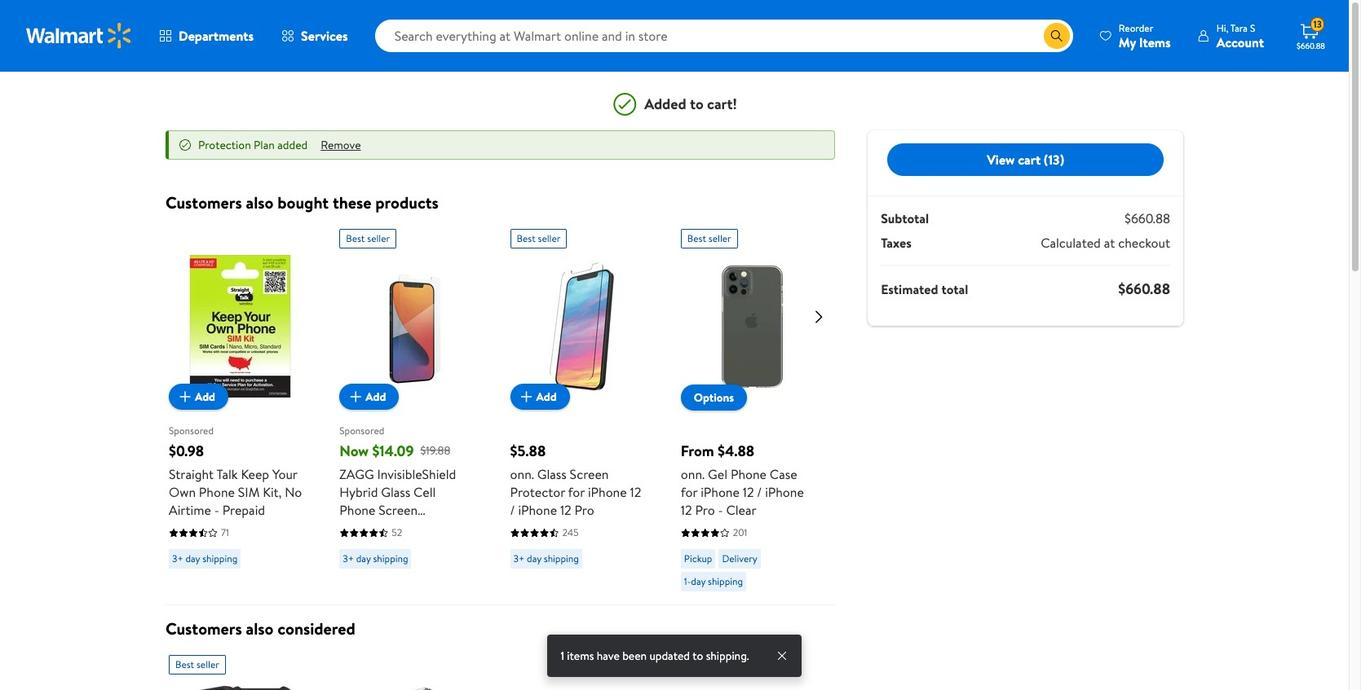 Task type: describe. For each thing, give the bounding box(es) containing it.
201
[[733, 526, 747, 540]]

3+ for straight
[[172, 552, 183, 566]]

day down airtime
[[186, 552, 200, 566]]

s
[[1250, 21, 1255, 35]]

remove button
[[321, 137, 361, 153]]

day left pro,
[[356, 552, 371, 566]]

cart!
[[707, 93, 737, 114]]

11,
[[339, 573, 351, 591]]

zagg invisibleshield hybrid glass cell phone screen protector with anti-microbial for iphone 12, iphone 12 pro, iphone 11, iphone xr, 6.1, clear image
[[339, 255, 482, 398]]

airtime
[[169, 502, 211, 519]]

product group containing $5.88
[[510, 223, 653, 599]]

glass inside sponsored now $14.09 $19.88 zagg invisibleshield hybrid glass cell phone screen protector with anti- microbial for iphone 12, iphone 12 pro, iphone 11, iphone xr, 6.1, clear
[[381, 484, 410, 502]]

day down pickup
[[691, 575, 706, 589]]

1-
[[684, 575, 691, 589]]

case
[[770, 466, 797, 484]]

view cart (13) button
[[887, 144, 1164, 176]]

3 3+ from the left
[[513, 552, 525, 566]]

no
[[285, 484, 302, 502]]

considered
[[278, 618, 355, 640]]

view
[[987, 151, 1015, 169]]

checkout
[[1118, 234, 1170, 252]]

total
[[941, 280, 968, 298]]

reorder my items
[[1119, 21, 1171, 51]]

3+ day shipping for $14.09
[[343, 552, 408, 566]]

added to cart!
[[644, 93, 737, 114]]

hi, tara s account
[[1217, 21, 1264, 51]]

estimated total
[[881, 280, 968, 298]]

$19.88
[[420, 443, 450, 459]]

your
[[272, 466, 297, 484]]

plan
[[254, 137, 275, 153]]

talk
[[216, 466, 238, 484]]

also for bought
[[246, 192, 274, 214]]

add for now
[[366, 389, 386, 405]]

pickup
[[684, 552, 712, 566]]

departments
[[179, 27, 254, 45]]

3+ for $14.09
[[343, 552, 354, 566]]

onn. magsafe compatible phone case for iphone 12 / iphone 12 pro - clear image
[[339, 682, 482, 691]]

subtotal
[[881, 210, 929, 228]]

seller for from $4.88
[[709, 232, 731, 245]]

cart
[[1018, 151, 1041, 169]]

/ inside from $4.88 onn. gel phone case for iphone 12 / iphone 12 pro - clear
[[757, 484, 762, 502]]

phone inside sponsored $0.98 straight talk keep your own phone sim kit, no airtime - prepaid
[[199, 484, 235, 502]]

straight
[[169, 466, 214, 484]]

seller for $5.88
[[538, 232, 561, 245]]

zagg
[[339, 466, 374, 484]]

onn. gel phone case for iphone 12 / iphone 12 pro - clear image
[[681, 255, 824, 398]]

pro inside $5.88 onn. glass screen protector for iphone 12 / iphone 12 pro
[[575, 502, 594, 519]]

3 3+ day shipping from the left
[[513, 552, 579, 566]]

restored apple iphone 6s 64gb unlocked at&t, t-mobile, verizon - a grade + free case image
[[681, 682, 824, 691]]

sim
[[238, 484, 260, 502]]

add to cart image
[[175, 387, 195, 407]]

245
[[562, 526, 579, 540]]

phone inside sponsored now $14.09 $19.88 zagg invisibleshield hybrid glass cell phone screen protector with anti- microbial for iphone 12, iphone 12 pro, iphone 11, iphone xr, 6.1, clear
[[339, 502, 375, 519]]

13
[[1313, 17, 1322, 31]]

services button
[[268, 16, 362, 55]]

$5.88 onn. glass screen protector for iphone 12 / iphone 12 pro
[[510, 441, 641, 519]]

clear inside sponsored now $14.09 $19.88 zagg invisibleshield hybrid glass cell phone screen protector with anti- microbial for iphone 12, iphone 12 pro, iphone 11, iphone xr, 6.1, clear
[[438, 573, 468, 591]]

options link
[[681, 385, 747, 411]]

pro,
[[396, 555, 419, 573]]

added
[[644, 93, 686, 114]]

add to cart image for sponsored
[[346, 387, 366, 407]]

calculated at checkout
[[1041, 234, 1170, 252]]

seller for sponsored
[[367, 232, 390, 245]]

for inside from $4.88 onn. gel phone case for iphone 12 / iphone 12 pro - clear
[[681, 484, 698, 502]]

1 items have been updated to shipping.
[[561, 648, 749, 665]]

best seller for sponsored
[[346, 232, 390, 245]]

shipping.
[[706, 648, 749, 665]]

own
[[169, 484, 196, 502]]

screen inside sponsored now $14.09 $19.88 zagg invisibleshield hybrid glass cell phone screen protector with anti- microbial for iphone 12, iphone 12 pro, iphone 11, iphone xr, 6.1, clear
[[379, 502, 418, 519]]

account
[[1217, 33, 1264, 51]]

best for $5.88
[[517, 232, 536, 245]]

estimated
[[881, 280, 938, 298]]

departments button
[[145, 16, 268, 55]]

tara
[[1230, 21, 1248, 35]]

$660.88 for subtotal
[[1125, 210, 1170, 228]]

have
[[597, 648, 620, 665]]

with
[[398, 519, 422, 537]]

$0.98
[[169, 441, 204, 462]]

keep
[[241, 466, 269, 484]]

best for from $4.88
[[687, 232, 706, 245]]

Walmart Site-Wide search field
[[375, 20, 1073, 52]]

for inside sponsored now $14.09 $19.88 zagg invisibleshield hybrid glass cell phone screen protector with anti- microbial for iphone 12, iphone 12 pro, iphone 11, iphone xr, 6.1, clear
[[395, 537, 411, 555]]

phone inside from $4.88 onn. gel phone case for iphone 12 / iphone 12 pro - clear
[[731, 466, 767, 484]]

$4.88
[[718, 441, 754, 462]]

gel
[[708, 466, 727, 484]]

items
[[1139, 33, 1171, 51]]

day right 12,
[[527, 552, 541, 566]]

12 inside sponsored now $14.09 $19.88 zagg invisibleshield hybrid glass cell phone screen protector with anti- microbial for iphone 12, iphone 12 pro, iphone 11, iphone xr, 6.1, clear
[[381, 555, 393, 573]]

/ inside $5.88 onn. glass screen protector for iphone 12 / iphone 12 pro
[[510, 502, 515, 519]]

product group containing $0.98
[[169, 223, 312, 599]]

prepaid
[[222, 502, 265, 519]]

pro inside from $4.88 onn. gel phone case for iphone 12 / iphone 12 pro - clear
[[695, 502, 715, 519]]

1 vertical spatial to
[[692, 648, 703, 665]]

reorder
[[1119, 21, 1153, 35]]

close image
[[775, 650, 788, 663]]

customers also considered
[[166, 618, 355, 640]]

best seller for from $4.88
[[687, 232, 731, 245]]

shipping down delivery
[[708, 575, 743, 589]]

6.1,
[[418, 573, 435, 591]]

at
[[1104, 234, 1115, 252]]

$5.88
[[510, 441, 546, 462]]

12,
[[457, 537, 471, 555]]

products
[[375, 192, 439, 214]]

1
[[561, 648, 564, 665]]



Task type: vqa. For each thing, say whether or not it's contained in the screenshot.


Task type: locate. For each thing, give the bounding box(es) containing it.
add button for $0.98
[[169, 384, 228, 410]]

0 vertical spatial clear
[[726, 502, 757, 519]]

1 add to cart image from the left
[[346, 387, 366, 407]]

shipping down 71
[[202, 552, 237, 566]]

shipping down 245
[[544, 552, 579, 566]]

- inside sponsored $0.98 straight talk keep your own phone sim kit, no airtime - prepaid
[[214, 502, 219, 519]]

$660.88 up checkout
[[1125, 210, 1170, 228]]

2 horizontal spatial add
[[536, 389, 557, 405]]

screen
[[570, 466, 609, 484], [379, 502, 418, 519]]

1 vertical spatial also
[[246, 618, 274, 640]]

onn. down 'from'
[[681, 466, 705, 484]]

product group containing best seller
[[169, 649, 312, 691]]

2 add button from the left
[[339, 384, 399, 410]]

product group
[[169, 223, 312, 599], [339, 223, 482, 599], [510, 223, 653, 599], [681, 223, 824, 599], [169, 649, 312, 691], [510, 649, 653, 691], [681, 649, 824, 691]]

- inside from $4.88 onn. gel phone case for iphone 12 / iphone 12 pro - clear
[[718, 502, 723, 519]]

add button up now
[[339, 384, 399, 410]]

clear right the 6.1,
[[438, 573, 468, 591]]

-
[[214, 502, 219, 519], [718, 502, 723, 519]]

2 3+ from the left
[[343, 552, 354, 566]]

for inside $5.88 onn. glass screen protector for iphone 12 / iphone 12 pro
[[568, 484, 585, 502]]

for
[[568, 484, 585, 502], [681, 484, 698, 502], [395, 537, 411, 555]]

0 vertical spatial protector
[[510, 484, 565, 502]]

sponsored up now
[[339, 424, 384, 438]]

from $4.88 onn. gel phone case for iphone 12 / iphone 12 pro - clear
[[681, 441, 804, 519]]

0 horizontal spatial add button
[[169, 384, 228, 410]]

add to cart image for $5.88
[[517, 387, 536, 407]]

/ left case
[[757, 484, 762, 502]]

3+ up 11,
[[343, 552, 354, 566]]

also
[[246, 192, 274, 214], [246, 618, 274, 640]]

clear inside from $4.88 onn. gel phone case for iphone 12 / iphone 12 pro - clear
[[726, 502, 757, 519]]

shipping down 52
[[373, 552, 408, 566]]

best
[[346, 232, 365, 245], [517, 232, 536, 245], [687, 232, 706, 245], [175, 658, 194, 672]]

clear
[[726, 502, 757, 519], [438, 573, 468, 591]]

1 pro from the left
[[575, 502, 594, 519]]

2 customers from the top
[[166, 618, 242, 640]]

3+ day shipping
[[172, 552, 237, 566], [343, 552, 408, 566], [513, 552, 579, 566]]

1 horizontal spatial add button
[[339, 384, 399, 410]]

1 - from the left
[[214, 502, 219, 519]]

/
[[757, 484, 762, 502], [510, 502, 515, 519]]

onn. inside $5.88 onn. glass screen protector for iphone 12 / iphone 12 pro
[[510, 466, 534, 484]]

1 horizontal spatial onn.
[[681, 466, 705, 484]]

1 add button from the left
[[169, 384, 228, 410]]

also left the considered
[[246, 618, 274, 640]]

1 3+ day shipping from the left
[[172, 552, 237, 566]]

0 horizontal spatial for
[[395, 537, 411, 555]]

1 horizontal spatial glass
[[537, 466, 567, 484]]

add to cart image up $5.88
[[517, 387, 536, 407]]

0 vertical spatial also
[[246, 192, 274, 214]]

been
[[622, 648, 647, 665]]

hybrid
[[339, 484, 378, 502]]

1 add from the left
[[195, 389, 215, 405]]

customers up otterbox defender series pro phone case for apple iphone 12, iphone 12 pro - black image
[[166, 618, 242, 640]]

add up $14.09
[[366, 389, 386, 405]]

sponsored inside sponsored $0.98 straight talk keep your own phone sim kit, no airtime - prepaid
[[169, 424, 214, 438]]

product group containing now $14.09
[[339, 223, 482, 599]]

2 add to cart image from the left
[[517, 387, 536, 407]]

best seller
[[346, 232, 390, 245], [517, 232, 561, 245], [687, 232, 731, 245], [175, 658, 219, 672]]

phone left sim
[[199, 484, 235, 502]]

bought
[[278, 192, 329, 214]]

0 vertical spatial screen
[[570, 466, 609, 484]]

add to cart image
[[346, 387, 366, 407], [517, 387, 536, 407]]

sponsored for $0.98
[[169, 424, 214, 438]]

protector down hybrid
[[339, 519, 395, 537]]

1 sponsored from the left
[[169, 424, 214, 438]]

onn.
[[510, 466, 534, 484], [681, 466, 705, 484]]

pro
[[575, 502, 594, 519], [695, 502, 715, 519]]

items
[[567, 648, 594, 665]]

1 horizontal spatial add
[[366, 389, 386, 405]]

1 horizontal spatial sponsored
[[339, 424, 384, 438]]

from
[[681, 441, 714, 462]]

xr,
[[396, 573, 415, 591]]

3 add button from the left
[[510, 384, 570, 410]]

remove
[[321, 137, 361, 153]]

kit,
[[263, 484, 282, 502]]

1 horizontal spatial phone
[[339, 502, 375, 519]]

1 vertical spatial clear
[[438, 573, 468, 591]]

(13)
[[1044, 151, 1064, 169]]

0 horizontal spatial 3+ day shipping
[[172, 552, 237, 566]]

my
[[1119, 33, 1136, 51]]

3+ day shipping down 52
[[343, 552, 408, 566]]

iphone
[[588, 484, 627, 502], [701, 484, 740, 502], [765, 484, 804, 502], [518, 502, 557, 519], [415, 537, 453, 555], [339, 555, 378, 573], [422, 555, 461, 573], [354, 573, 393, 591]]

1 also from the top
[[246, 192, 274, 214]]

52
[[392, 526, 402, 540]]

services
[[301, 27, 348, 45]]

sponsored $0.98 straight talk keep your own phone sim kit, no airtime - prepaid
[[169, 424, 302, 519]]

glass inside $5.88 onn. glass screen protector for iphone 12 / iphone 12 pro
[[537, 466, 567, 484]]

1 horizontal spatial -
[[718, 502, 723, 519]]

pro up 245
[[575, 502, 594, 519]]

sponsored for now
[[339, 424, 384, 438]]

customers for customers also considered
[[166, 618, 242, 640]]

2 pro from the left
[[695, 502, 715, 519]]

glass down $5.88
[[537, 466, 567, 484]]

1 vertical spatial screen
[[379, 502, 418, 519]]

71
[[221, 526, 229, 540]]

pro down gel
[[695, 502, 715, 519]]

phone
[[731, 466, 767, 484], [199, 484, 235, 502], [339, 502, 375, 519]]

phone down zagg
[[339, 502, 375, 519]]

1 horizontal spatial /
[[757, 484, 762, 502]]

hi,
[[1217, 21, 1228, 35]]

also for considered
[[246, 618, 274, 640]]

search icon image
[[1050, 29, 1063, 42]]

day
[[186, 552, 200, 566], [356, 552, 371, 566], [527, 552, 541, 566], [691, 575, 706, 589]]

anti-
[[425, 519, 453, 537]]

restored apple iphone 6s 16gb unlocked at&t, t-mobile, verizon - a grade + free case image
[[510, 682, 653, 691]]

2 3+ day shipping from the left
[[343, 552, 408, 566]]

/ down $5.88
[[510, 502, 515, 519]]

add for $0.98
[[195, 389, 215, 405]]

add to cart image up now
[[346, 387, 366, 407]]

screen up 245
[[570, 466, 609, 484]]

for up 'xr,' on the bottom left of the page
[[395, 537, 411, 555]]

sponsored now $14.09 $19.88 zagg invisibleshield hybrid glass cell phone screen protector with anti- microbial for iphone 12, iphone 12 pro, iphone 11, iphone xr, 6.1, clear
[[339, 424, 471, 591]]

2 sponsored from the left
[[339, 424, 384, 438]]

0 vertical spatial customers
[[166, 192, 242, 214]]

add up $0.98
[[195, 389, 215, 405]]

$14.09
[[372, 441, 414, 462]]

add up $5.88
[[536, 389, 557, 405]]

view cart (13)
[[987, 151, 1064, 169]]

to left cart!
[[690, 93, 704, 114]]

0 vertical spatial $660.88
[[1297, 40, 1325, 51]]

protector inside $5.88 onn. glass screen protector for iphone 12 / iphone 12 pro
[[510, 484, 565, 502]]

1 horizontal spatial pro
[[695, 502, 715, 519]]

straight talk keep your own phone sim kit, no airtime - prepaid image
[[169, 255, 312, 398]]

customers for customers also bought these products
[[166, 192, 242, 214]]

2 horizontal spatial 3+
[[513, 552, 525, 566]]

- right airtime
[[214, 502, 219, 519]]

0 horizontal spatial add
[[195, 389, 215, 405]]

also left bought
[[246, 192, 274, 214]]

2 horizontal spatial phone
[[731, 466, 767, 484]]

3+ day shipping down 71
[[172, 552, 237, 566]]

1 horizontal spatial for
[[568, 484, 585, 502]]

1 horizontal spatial add to cart image
[[517, 387, 536, 407]]

1 horizontal spatial protector
[[510, 484, 565, 502]]

product group containing from $4.88
[[681, 223, 824, 599]]

3+ right 12,
[[513, 552, 525, 566]]

sponsored inside sponsored now $14.09 $19.88 zagg invisibleshield hybrid glass cell phone screen protector with anti- microbial for iphone 12, iphone 12 pro, iphone 11, iphone xr, 6.1, clear
[[339, 424, 384, 438]]

to
[[690, 93, 704, 114], [692, 648, 703, 665]]

1 horizontal spatial 3+ day shipping
[[343, 552, 408, 566]]

1 customers from the top
[[166, 192, 242, 214]]

$660.88 for estimated total
[[1118, 279, 1170, 299]]

protection plan added
[[198, 137, 308, 153]]

Search search field
[[375, 20, 1073, 52]]

phone down $4.88
[[731, 466, 767, 484]]

2 - from the left
[[718, 502, 723, 519]]

screen inside $5.88 onn. glass screen protector for iphone 12 / iphone 12 pro
[[570, 466, 609, 484]]

0 horizontal spatial -
[[214, 502, 219, 519]]

2 add from the left
[[366, 389, 386, 405]]

best for sponsored
[[346, 232, 365, 245]]

taxes
[[881, 234, 912, 252]]

0 horizontal spatial screen
[[379, 502, 418, 519]]

for left gel
[[681, 484, 698, 502]]

protection
[[198, 137, 251, 153]]

2 horizontal spatial 3+ day shipping
[[513, 552, 579, 566]]

add button
[[169, 384, 228, 410], [339, 384, 399, 410], [510, 384, 570, 410]]

microbial
[[339, 537, 392, 555]]

1-day shipping
[[684, 575, 743, 589]]

onn. glass screen protector for iphone 12 / iphone 12 pro image
[[510, 255, 653, 398]]

clear up 201
[[726, 502, 757, 519]]

0 horizontal spatial onn.
[[510, 466, 534, 484]]

0 horizontal spatial protector
[[339, 519, 395, 537]]

0 horizontal spatial phone
[[199, 484, 235, 502]]

$660.88 down 13 at the top right
[[1297, 40, 1325, 51]]

for up 245
[[568, 484, 585, 502]]

otterbox defender series pro phone case for apple iphone 12, iphone 12 pro - black image
[[169, 682, 312, 691]]

onn. down $5.88
[[510, 466, 534, 484]]

1 vertical spatial customers
[[166, 618, 242, 640]]

2 onn. from the left
[[681, 466, 705, 484]]

3+ down airtime
[[172, 552, 183, 566]]

these
[[333, 192, 371, 214]]

1 horizontal spatial 3+
[[343, 552, 354, 566]]

screen up 52
[[379, 502, 418, 519]]

12
[[630, 484, 641, 502], [743, 484, 754, 502], [560, 502, 571, 519], [681, 502, 692, 519], [381, 555, 393, 573]]

sponsored
[[169, 424, 214, 438], [339, 424, 384, 438]]

calculated
[[1041, 234, 1101, 252]]

$660.88 down checkout
[[1118, 279, 1170, 299]]

protector inside sponsored now $14.09 $19.88 zagg invisibleshield hybrid glass cell phone screen protector with anti- microbial for iphone 12, iphone 12 pro, iphone 11, iphone xr, 6.1, clear
[[339, 519, 395, 537]]

0 horizontal spatial add to cart image
[[346, 387, 366, 407]]

updated
[[650, 648, 690, 665]]

0 horizontal spatial pro
[[575, 502, 594, 519]]

3+ day shipping for straight
[[172, 552, 237, 566]]

2 vertical spatial $660.88
[[1118, 279, 1170, 299]]

delivery
[[722, 552, 758, 566]]

3 add from the left
[[536, 389, 557, 405]]

walmart image
[[26, 23, 132, 49]]

0 horizontal spatial glass
[[381, 484, 410, 502]]

alert
[[166, 130, 835, 160]]

best seller for $5.88
[[517, 232, 561, 245]]

customers also bought these products
[[166, 192, 439, 214]]

customers down protection
[[166, 192, 242, 214]]

add
[[195, 389, 215, 405], [366, 389, 386, 405], [536, 389, 557, 405]]

glass left cell
[[381, 484, 410, 502]]

- down gel
[[718, 502, 723, 519]]

0 vertical spatial to
[[690, 93, 704, 114]]

add button up $0.98
[[169, 384, 228, 410]]

2 horizontal spatial for
[[681, 484, 698, 502]]

1 onn. from the left
[[510, 466, 534, 484]]

3+
[[172, 552, 183, 566], [343, 552, 354, 566], [513, 552, 525, 566]]

now
[[339, 441, 369, 462]]

customers
[[166, 192, 242, 214], [166, 618, 242, 640]]

sponsored up $0.98
[[169, 424, 214, 438]]

1 horizontal spatial clear
[[726, 502, 757, 519]]

0 horizontal spatial clear
[[438, 573, 468, 591]]

protector down $5.88
[[510, 484, 565, 502]]

2 horizontal spatial add button
[[510, 384, 570, 410]]

0 horizontal spatial 3+
[[172, 552, 183, 566]]

added
[[277, 137, 308, 153]]

0 horizontal spatial /
[[510, 502, 515, 519]]

to right updated
[[692, 648, 703, 665]]

add button for now
[[339, 384, 399, 410]]

next slide for customers also bought these products list image
[[803, 301, 835, 334]]

2 also from the top
[[246, 618, 274, 640]]

cell
[[414, 484, 436, 502]]

onn. inside from $4.88 onn. gel phone case for iphone 12 / iphone 12 pro - clear
[[681, 466, 705, 484]]

3+ day shipping down 245
[[513, 552, 579, 566]]

1 vertical spatial protector
[[339, 519, 395, 537]]

1 3+ from the left
[[172, 552, 183, 566]]

add button up $5.88
[[510, 384, 570, 410]]

alert containing protection plan added
[[166, 130, 835, 160]]

1 vertical spatial $660.88
[[1125, 210, 1170, 228]]

0 horizontal spatial sponsored
[[169, 424, 214, 438]]

options
[[694, 390, 734, 406]]

1 horizontal spatial screen
[[570, 466, 609, 484]]

invisibleshield
[[377, 466, 456, 484]]

protector
[[510, 484, 565, 502], [339, 519, 395, 537]]



